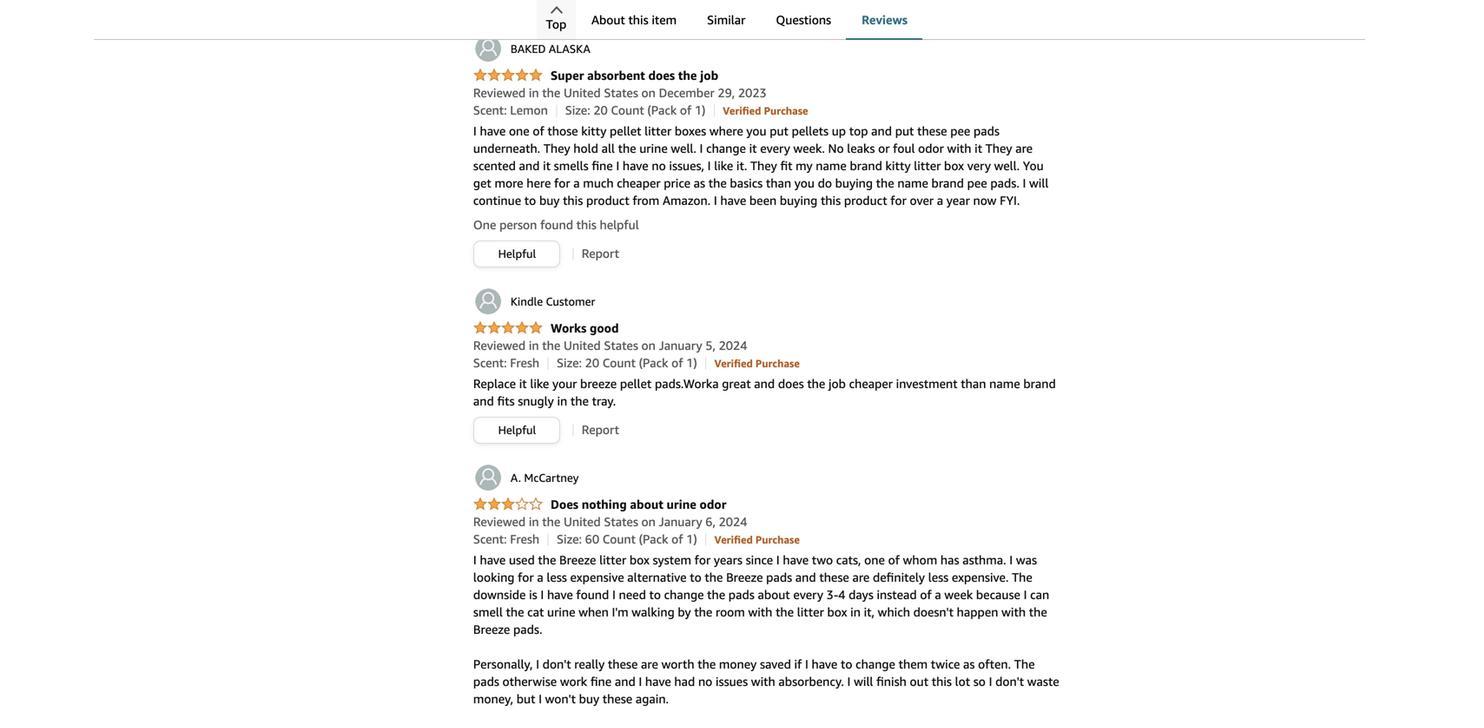 Task type: vqa. For each thing, say whether or not it's contained in the screenshot.
the rightmost buy
yes



Task type: locate. For each thing, give the bounding box(es) containing it.
3 united from the top
[[564, 515, 601, 529]]

1 less from the left
[[547, 570, 567, 585]]

2 2024 from the top
[[719, 515, 747, 529]]

for
[[554, 176, 570, 190], [891, 193, 907, 208], [695, 553, 711, 567], [518, 570, 534, 585]]

breeze
[[580, 376, 617, 391]]

0 vertical spatial pee
[[951, 124, 971, 138]]

pellet right "breeze"
[[620, 376, 652, 391]]

i right since
[[776, 553, 780, 567]]

1 horizontal spatial don't
[[996, 674, 1024, 689]]

snugly
[[518, 394, 554, 408]]

pads up money,
[[473, 674, 499, 689]]

kitty down foul
[[886, 158, 911, 173]]

0 vertical spatial pads.
[[991, 176, 1020, 190]]

name up over
[[898, 176, 929, 190]]

urine up price
[[640, 141, 668, 155]]

1 vertical spatial one
[[864, 553, 885, 567]]

cheaper inside replace it like your breeze pellet pads.worka great and does the job cheaper investment than name  brand and fits snugly in the tray.
[[849, 376, 893, 391]]

odor inside i have one of those kitty pellet litter boxes where you put pellets up top and put these pee pads underneath. they hold all the urine well. i change it every week. no leaks or foul odor with it they are scented and it smells fine i have no issues, i like it.  they fit my name brand kitty litter box very well. you get more here for a much cheaper price as the basics than you do buying the name brand pee pads. i will continue to buy this product from amazon. i have been buying this product for over a year now fyi.
[[918, 141, 944, 155]]

super
[[551, 68, 584, 82]]

well. left you
[[994, 158, 1020, 173]]

will
[[1029, 176, 1049, 190], [854, 674, 873, 689]]

one up underneath.
[[509, 124, 530, 138]]

i right but
[[539, 692, 542, 706]]

2 helpful from the top
[[498, 423, 536, 437]]

20 for those
[[594, 103, 608, 117]]

to up absorbency.
[[841, 657, 853, 671]]

found
[[540, 218, 573, 232], [576, 588, 609, 602]]

1 vertical spatial no
[[698, 674, 713, 689]]

2 vertical spatial united
[[564, 515, 601, 529]]

1 reviewed from the top
[[473, 85, 526, 100]]

about up the size: 60 count (pack of 1)
[[630, 497, 664, 512]]

money,
[[473, 692, 513, 706]]

scent:
[[473, 103, 507, 117], [473, 356, 507, 370], [473, 532, 507, 546]]

in inside replace it like your breeze pellet pads.worka great and does the job cheaper investment than name  brand and fits snugly in the tray.
[[557, 394, 567, 408]]

2 states from the top
[[604, 338, 638, 353]]

2 product from the left
[[844, 193, 887, 208]]

from
[[633, 193, 660, 208]]

does right great
[[778, 376, 804, 391]]

0 horizontal spatial change
[[664, 588, 704, 602]]

does nothing about urine odor
[[551, 497, 727, 512]]

no inside i have one of those kitty pellet litter boxes where you put pellets up top and put these pee pads underneath. they hold all the urine well. i change it every week. no leaks or foul odor with it they are scented and it smells fine i have no issues, i like it.  they fit my name brand kitty litter box very well. you get more here for a much cheaper price as the basics than you do buying the name brand pee pads. i will continue to buy this product from amazon. i have been buying this product for over a year now fyi.
[[652, 158, 666, 173]]

they
[[544, 141, 570, 155], [986, 141, 1012, 155], [751, 158, 777, 173]]

litter
[[645, 124, 672, 138], [914, 158, 941, 173], [599, 553, 626, 567], [797, 605, 824, 619]]

fyi.
[[1000, 193, 1020, 208]]

0 vertical spatial every
[[760, 141, 790, 155]]

cheaper inside i have one of those kitty pellet litter boxes where you put pellets up top and put these pee pads underneath. they hold all the urine well. i change it every week. no leaks or foul odor with it they are scented and it smells fine i have no issues, i like it.  they fit my name brand kitty litter box very well. you get more here for a much cheaper price as the basics than you do buying the name brand pee pads. i will continue to buy this product from amazon. i have been buying this product for over a year now fyi.
[[617, 176, 661, 190]]

helpful for 1st helpful link from the bottom
[[498, 423, 536, 437]]

1 vertical spatial you
[[795, 176, 815, 190]]

pee down very
[[967, 176, 987, 190]]

1 vertical spatial every
[[793, 588, 823, 602]]

amazon.
[[663, 193, 711, 208]]

on down does nothing about urine odor
[[642, 515, 656, 529]]

pads. up fyi.
[[991, 176, 1020, 190]]

count for litter
[[603, 532, 636, 546]]

fine up 'much'
[[592, 158, 613, 173]]

will down you
[[1029, 176, 1049, 190]]

buy inside i have one of those kitty pellet litter boxes where you put pellets up top and put these pee pads underneath. they hold all the urine well. i change it every week. no leaks or foul odor with it they are scented and it smells fine i have no issues, i like it.  they fit my name brand kitty litter box very well. you get more here for a much cheaper price as the basics than you do buying the name brand pee pads. i will continue to buy this product from amazon. i have been buying this product for over a year now fyi.
[[539, 193, 560, 208]]

report for tray.
[[582, 423, 619, 437]]

size: for breeze
[[557, 356, 582, 370]]

have down basics
[[720, 193, 746, 208]]

0 vertical spatial january
[[659, 338, 702, 353]]

size: 20 count (pack of 1) down reviewed in the united states on january 5, 2024
[[557, 356, 697, 370]]

scent: for reviewed in the united states on january 5, 2024
[[473, 356, 507, 370]]

it up snugly
[[519, 376, 527, 391]]

on for absorbent
[[642, 85, 656, 100]]

1 vertical spatial 2024
[[719, 515, 747, 529]]

with down saved
[[751, 674, 776, 689]]

pellet inside replace it like your breeze pellet pads.worka great and does the job cheaper investment than name  brand and fits snugly in the tray.
[[620, 376, 652, 391]]

brand
[[850, 158, 882, 173], [932, 176, 964, 190], [1024, 376, 1056, 391]]

2 vertical spatial change
[[856, 657, 896, 671]]

1 vertical spatial united
[[564, 338, 601, 353]]

1 vertical spatial 20
[[585, 356, 599, 370]]

3 scent: from the top
[[473, 532, 507, 546]]

states for good
[[604, 338, 638, 353]]

about down since
[[758, 588, 790, 602]]

2 horizontal spatial change
[[856, 657, 896, 671]]

20 up "breeze"
[[585, 356, 599, 370]]

size: for breeze
[[557, 532, 582, 546]]

odor inside does nothing about urine odor link
[[700, 497, 727, 512]]

size: for those
[[565, 103, 590, 117]]

0 horizontal spatial name
[[816, 158, 847, 173]]

mccartney
[[524, 471, 579, 485]]

1 on from the top
[[642, 85, 656, 100]]

2 report link from the top
[[582, 423, 619, 437]]

1 vertical spatial size: 20 count (pack of 1)
[[557, 356, 697, 370]]

1 helpful link from the top
[[474, 241, 559, 267]]

size: 20 count (pack of 1) for pads.worka
[[557, 356, 697, 370]]

1 vertical spatial verified purchase
[[715, 357, 800, 370]]

buy
[[539, 193, 560, 208], [579, 692, 599, 706]]

| image
[[573, 0, 574, 7], [714, 105, 715, 117], [573, 248, 574, 260], [706, 357, 706, 370], [548, 534, 549, 546]]

personally,
[[473, 657, 533, 671]]

litter left boxes
[[645, 124, 672, 138]]

1 united from the top
[[564, 85, 601, 100]]

fresh for like
[[510, 356, 540, 370]]

1 horizontal spatial about
[[758, 588, 790, 602]]

cheaper left investment
[[849, 376, 893, 391]]

i right is
[[541, 588, 544, 602]]

0 vertical spatial one
[[509, 124, 530, 138]]

are inside i have one of those kitty pellet litter boxes where you put pellets up top and put these pee pads underneath. they hold all the urine well. i change it every week. no leaks or foul odor with it they are scented and it smells fine i have no issues, i like it.  they fit my name brand kitty litter box very well. you get more here for a much cheaper price as the basics than you do buying the name brand pee pads. i will continue to buy this product from amazon. i have been buying this product for over a year now fyi.
[[1016, 141, 1033, 155]]

1 horizontal spatial well.
[[994, 158, 1020, 173]]

with up very
[[947, 141, 972, 155]]

purchase
[[764, 105, 808, 117], [756, 357, 800, 370], [756, 534, 800, 546]]

as
[[694, 176, 705, 190], [963, 657, 975, 671]]

scent: for reviewed in the united states on january 6, 2024
[[473, 532, 507, 546]]

0 vertical spatial scent: fresh
[[473, 356, 540, 370]]

1 vertical spatial buy
[[579, 692, 599, 706]]

1 helpful from the top
[[498, 247, 536, 261]]

1 vertical spatial report
[[582, 423, 619, 437]]

in for super absorbent does the job
[[529, 85, 539, 100]]

0 horizontal spatial are
[[641, 657, 658, 671]]

count down reviewed in the united states on december 29, 2023
[[611, 103, 644, 117]]

2 january from the top
[[659, 515, 702, 529]]

where
[[710, 124, 743, 138]]

because
[[976, 588, 1021, 602]]

2 horizontal spatial box
[[944, 158, 964, 173]]

1 vertical spatial as
[[963, 657, 975, 671]]

verified purchase down '2023'
[[723, 105, 808, 117]]

urine inside the i have used the breeze litter box system for years since i have two cats, one of whom has asthma. i was looking for a less expensive alternative to the breeze pads and these are definitely less expensive. the downside is i have found i need to change the pads about every 3-4 days instead of a week because i can smell the cat urine when i'm walking by the room with the litter box in it, which doesn't happen with the breeze pads.
[[547, 605, 576, 619]]

these inside i have one of those kitty pellet litter boxes where you put pellets up top and put these pee pads underneath. they hold all the urine well. i change it every week. no leaks or foul odor with it they are scented and it smells fine i have no issues, i like it.  they fit my name brand kitty litter box very well. you get more here for a much cheaper price as the basics than you do buying the name brand pee pads. i will continue to buy this product from amazon. i have been buying this product for over a year now fyi.
[[917, 124, 947, 138]]

1 horizontal spatial job
[[829, 376, 846, 391]]

1 horizontal spatial less
[[928, 570, 949, 585]]

reviewed in the united states on january 6, 2024
[[473, 515, 747, 529]]

hold
[[574, 141, 598, 155]]

0 vertical spatial urine
[[640, 141, 668, 155]]

put left "pellets"
[[770, 124, 789, 138]]

1 vertical spatial january
[[659, 515, 702, 529]]

the
[[1012, 570, 1033, 585], [1014, 657, 1035, 671]]

less left expensive
[[547, 570, 567, 585]]

0 horizontal spatial don't
[[543, 657, 571, 671]]

2024 right 6,
[[719, 515, 747, 529]]

the inside the i have used the breeze litter box system for years since i have two cats, one of whom has asthma. i was looking for a less expensive alternative to the breeze pads and these are definitely less expensive. the downside is i have found i need to change the pads about every 3-4 days instead of a week because i can smell the cat urine when i'm walking by the room with the litter box in it, which doesn't happen with the breeze pads.
[[1012, 570, 1033, 585]]

0 horizontal spatial cheaper
[[617, 176, 661, 190]]

they down those on the top
[[544, 141, 570, 155]]

buy down here
[[539, 193, 560, 208]]

the up room
[[707, 588, 725, 602]]

was
[[1016, 553, 1037, 567]]

change inside i have one of those kitty pellet litter boxes where you put pellets up top and put these pee pads underneath. they hold all the urine well. i change it every week. no leaks or foul odor with it they are scented and it smells fine i have no issues, i like it.  they fit my name brand kitty litter box very well. you get more here for a much cheaper price as the basics than you do buying the name brand pee pads. i will continue to buy this product from amazon. i have been buying this product for over a year now fyi.
[[706, 141, 746, 155]]

1 vertical spatial scent:
[[473, 356, 507, 370]]

change inside the i have used the breeze litter box system for years since i have two cats, one of whom has asthma. i was looking for a less expensive alternative to the breeze pads and these are definitely less expensive. the downside is i have found i need to change the pads about every 3-4 days instead of a week because i can smell the cat urine when i'm walking by the room with the litter box in it, which doesn't happen with the breeze pads.
[[664, 588, 704, 602]]

2 report from the top
[[582, 423, 619, 437]]

report link
[[582, 246, 619, 261], [582, 423, 619, 437]]

need
[[619, 588, 646, 602]]

than down fit
[[766, 176, 791, 190]]

top
[[849, 124, 868, 138]]

1 report from the top
[[582, 246, 619, 261]]

fresh up replace
[[510, 356, 540, 370]]

1) up "system"
[[686, 532, 697, 546]]

0 vertical spatial box
[[944, 158, 964, 173]]

0 vertical spatial 1)
[[695, 103, 706, 117]]

0 horizontal spatial pads.
[[513, 622, 542, 637]]

0 horizontal spatial product
[[586, 193, 630, 208]]

1 horizontal spatial cheaper
[[849, 376, 893, 391]]

1 horizontal spatial no
[[698, 674, 713, 689]]

one inside i have one of those kitty pellet litter boxes where you put pellets up top and put these pee pads underneath. they hold all the urine well. i change it every week. no leaks or foul odor with it they are scented and it smells fine i have no issues, i like it.  they fit my name brand kitty litter box very well. you get more here for a much cheaper price as the basics than you do buying the name brand pee pads. i will continue to buy this product from amazon. i have been buying this product for over a year now fyi.
[[509, 124, 530, 138]]

0 vertical spatial report
[[582, 246, 619, 261]]

1 vertical spatial kitty
[[886, 158, 911, 173]]

don't
[[543, 657, 571, 671], [996, 674, 1024, 689]]

pads. inside i have one of those kitty pellet litter boxes where you put pellets up top and put these pee pads underneath. they hold all the urine well. i change it every week. no leaks or foul odor with it they are scented and it smells fine i have no issues, i like it.  they fit my name brand kitty litter box very well. you get more here for a much cheaper price as the basics than you do buying the name brand pee pads. i will continue to buy this product from amazon. i have been buying this product for over a year now fyi.
[[991, 176, 1020, 190]]

1 horizontal spatial pads.
[[991, 176, 1020, 190]]

0 vertical spatial name
[[816, 158, 847, 173]]

baked
[[511, 42, 546, 56]]

in up used
[[529, 515, 539, 529]]

helpful
[[600, 218, 639, 232]]

0 vertical spatial scent:
[[473, 103, 507, 117]]

found right person
[[540, 218, 573, 232]]

fine
[[592, 158, 613, 173], [591, 674, 612, 689]]

1 product from the left
[[586, 193, 630, 208]]

scent: up looking at bottom
[[473, 532, 507, 546]]

will inside i have one of those kitty pellet litter boxes where you put pellets up top and put these pee pads underneath. they hold all the urine well. i change it every week. no leaks or foul odor with it they are scented and it smells fine i have no issues, i like it.  they fit my name brand kitty litter box very well. you get more here for a much cheaper price as the basics than you do buying the name brand pee pads. i will continue to buy this product from amazon. i have been buying this product for over a year now fyi.
[[1029, 176, 1049, 190]]

size:
[[565, 103, 590, 117], [557, 356, 582, 370], [557, 532, 582, 546]]

litter down the two
[[797, 605, 824, 619]]

2024 right '5,'
[[719, 338, 747, 353]]

0 vertical spatial brand
[[850, 158, 882, 173]]

breeze
[[559, 553, 596, 567], [726, 570, 763, 585], [473, 622, 510, 637]]

in up "lemon"
[[529, 85, 539, 100]]

1 states from the top
[[604, 85, 638, 100]]

one person found this helpful
[[473, 218, 639, 232]]

than inside replace it like your breeze pellet pads.worka great and does the job cheaper investment than name  brand and fits snugly in the tray.
[[961, 376, 986, 391]]

on for good
[[642, 338, 656, 353]]

been
[[750, 193, 777, 208]]

united for super
[[564, 85, 601, 100]]

like inside replace it like your breeze pellet pads.worka great and does the job cheaper investment than name  brand and fits snugly in the tray.
[[530, 376, 549, 391]]

in down works good link
[[529, 338, 539, 353]]

for down used
[[518, 570, 534, 585]]

1 vertical spatial cheaper
[[849, 376, 893, 391]]

breeze down smell
[[473, 622, 510, 637]]

every
[[760, 141, 790, 155], [793, 588, 823, 602]]

in
[[529, 85, 539, 100], [529, 338, 539, 353], [557, 394, 567, 408], [529, 515, 539, 529], [851, 605, 861, 619]]

2 reviewed from the top
[[473, 338, 526, 353]]

2 horizontal spatial breeze
[[726, 570, 763, 585]]

verified purchase up great
[[715, 357, 800, 370]]

week
[[945, 588, 973, 602]]

1 horizontal spatial buying
[[835, 176, 873, 190]]

verified purchase for reviewed in the united states on december 29, 2023
[[723, 105, 808, 117]]

like
[[714, 158, 733, 173], [530, 376, 549, 391]]

2 on from the top
[[642, 338, 656, 353]]

1 scent: from the top
[[473, 103, 507, 117]]

(pack up pads.worka
[[639, 356, 668, 370]]

change inside personally, i don't really these are worth the money saved if i have to change them twice as often. the pads otherwise work fine and i have had no issues with absorbency. i will finish out this lot so i don't waste money, but i won't buy these again.
[[856, 657, 896, 671]]

2 scent: from the top
[[473, 356, 507, 370]]

0 vertical spatial report link
[[582, 246, 619, 261]]

issues
[[716, 674, 748, 689]]

2 vertical spatial (pack
[[639, 532, 668, 546]]

report down the helpful
[[582, 246, 619, 261]]

like left it.
[[714, 158, 733, 173]]

used
[[509, 553, 535, 567]]

states
[[604, 85, 638, 100], [604, 338, 638, 353], [604, 515, 638, 529]]

0 vertical spatial as
[[694, 176, 705, 190]]

pellets
[[792, 124, 829, 138]]

great
[[722, 376, 751, 391]]

1 vertical spatial well.
[[994, 158, 1020, 173]]

box inside i have one of those kitty pellet litter boxes where you put pellets up top and put these pee pads underneath. they hold all the urine well. i change it every week. no leaks or foul odor with it they are scented and it smells fine i have no issues, i like it.  they fit my name brand kitty litter box very well. you get more here for a much cheaper price as the basics than you do buying the name brand pee pads. i will continue to buy this product from amazon. i have been buying this product for over a year now fyi.
[[944, 158, 964, 173]]

1 vertical spatial like
[[530, 376, 549, 391]]

1 vertical spatial don't
[[996, 674, 1024, 689]]

change down where
[[706, 141, 746, 155]]

2 helpful link from the top
[[474, 418, 559, 443]]

1 horizontal spatial put
[[895, 124, 914, 138]]

helpful for second helpful link from the bottom
[[498, 247, 536, 261]]

here
[[527, 176, 551, 190]]

verified up great
[[715, 357, 753, 370]]

reviewed for reviewed in the united states on january 6, 2024
[[473, 515, 526, 529]]

report link for hold
[[582, 246, 619, 261]]

0 vertical spatial does
[[648, 68, 675, 82]]

odor
[[918, 141, 944, 155], [700, 497, 727, 512]]

leaks
[[847, 141, 875, 155]]

verified purchase for reviewed in the united states on january 6, 2024
[[715, 534, 800, 546]]

1)
[[695, 103, 706, 117], [686, 356, 697, 370], [686, 532, 697, 546]]

january for size: 60 count (pack of 1)
[[659, 515, 702, 529]]

0 vertical spatial purchase
[[764, 105, 808, 117]]

1 vertical spatial reviewed
[[473, 338, 526, 353]]

year
[[947, 193, 970, 208]]

the inside personally, i don't really these are worth the money saved if i have to change them twice as often. the pads otherwise work fine and i have had no issues with absorbency. i will finish out this lot so i don't waste money, but i won't buy these again.
[[1014, 657, 1035, 671]]

reviewed for reviewed in the united states on december 29, 2023
[[473, 85, 526, 100]]

it up here
[[543, 158, 551, 173]]

count
[[611, 103, 644, 117], [603, 356, 636, 370], [603, 532, 636, 546]]

put
[[770, 124, 789, 138], [895, 124, 914, 138]]

1 horizontal spatial are
[[853, 570, 870, 585]]

and down replace
[[473, 394, 494, 408]]

3 on from the top
[[642, 515, 656, 529]]

breeze down 60
[[559, 553, 596, 567]]

20 for breeze
[[585, 356, 599, 370]]

0 vertical spatial breeze
[[559, 553, 596, 567]]

0 horizontal spatial job
[[700, 68, 719, 82]]

than inside i have one of those kitty pellet litter boxes where you put pellets up top and put these pee pads underneath. they hold all the urine well. i change it every week. no leaks or foul odor with it they are scented and it smells fine i have no issues, i like it.  they fit my name brand kitty litter box very well. you get more here for a much cheaper price as the basics than you do buying the name brand pee pads. i will continue to buy this product from amazon. i have been buying this product for over a year now fyi.
[[766, 176, 791, 190]]

and down the two
[[796, 570, 816, 585]]

0 horizontal spatial you
[[747, 124, 767, 138]]

count for pellet
[[603, 356, 636, 370]]

states down good on the left top
[[604, 338, 638, 353]]

no inside personally, i don't really these are worth the money saved if i have to change them twice as often. the pads otherwise work fine and i have had no issues with absorbency. i will finish out this lot so i don't waste money, but i won't buy these again.
[[698, 674, 713, 689]]

0 vertical spatial verified purchase link
[[723, 103, 808, 117]]

helpful link
[[474, 241, 559, 267], [474, 418, 559, 443]]

0 vertical spatial buy
[[539, 193, 560, 208]]

1 2024 from the top
[[719, 338, 747, 353]]

1 vertical spatial count
[[603, 356, 636, 370]]

don't up work
[[543, 657, 571, 671]]

every up fit
[[760, 141, 790, 155]]

smell
[[473, 605, 503, 619]]

these right really
[[608, 657, 638, 671]]

in inside the i have used the breeze litter box system for years since i have two cats, one of whom has asthma. i was looking for a less expensive alternative to the breeze pads and these are definitely less expensive. the downside is i have found i need to change the pads about every 3-4 days instead of a week because i can smell the cat urine when i'm walking by the room with the litter box in it, which doesn't happen with the breeze pads.
[[851, 605, 861, 619]]

name right investment
[[990, 376, 1020, 391]]

breeze down since
[[726, 570, 763, 585]]

0 horizontal spatial than
[[766, 176, 791, 190]]

brand inside replace it like your breeze pellet pads.worka great and does the job cheaper investment than name  brand and fits snugly in the tray.
[[1024, 376, 1056, 391]]

the inside personally, i don't really these are worth the money saved if i have to change them twice as often. the pads otherwise work fine and i have had no issues with absorbency. i will finish out this lot so i don't waste money, but i won't buy these again.
[[698, 657, 716, 671]]

0 vertical spatial about
[[630, 497, 664, 512]]

1 report link from the top
[[582, 246, 619, 261]]

report link down tray.
[[582, 423, 619, 437]]

boxes
[[675, 124, 706, 138]]

2024
[[719, 338, 747, 353], [719, 515, 747, 529]]

1 january from the top
[[659, 338, 702, 353]]

1 horizontal spatial kitty
[[886, 158, 911, 173]]

| image
[[556, 105, 557, 117], [548, 357, 549, 370], [573, 424, 574, 436], [706, 534, 706, 546]]

(pack down december
[[647, 103, 677, 117]]

2 fresh from the top
[[510, 532, 540, 546]]

and up here
[[519, 158, 540, 173]]

3 states from the top
[[604, 515, 638, 529]]

every inside the i have used the breeze litter box system for years since i have two cats, one of whom has asthma. i was looking for a less expensive alternative to the breeze pads and these are definitely less expensive. the downside is i have found i need to change the pads about every 3-4 days instead of a week because i can smell the cat urine when i'm walking by the room with the litter box in it, which doesn't happen with the breeze pads.
[[793, 588, 823, 602]]

united for does
[[564, 515, 601, 529]]

change up by
[[664, 588, 704, 602]]

1 horizontal spatial they
[[751, 158, 777, 173]]

2 vertical spatial size:
[[557, 532, 582, 546]]

2 united from the top
[[564, 338, 601, 353]]

0 vertical spatial found
[[540, 218, 573, 232]]

scent: fresh for have
[[473, 532, 540, 546]]

i left can
[[1024, 588, 1027, 602]]

it
[[749, 141, 757, 155], [975, 141, 983, 155], [543, 158, 551, 173], [519, 376, 527, 391]]

this down twice
[[932, 674, 952, 689]]

1) for 29,
[[695, 103, 706, 117]]

much
[[583, 176, 614, 190]]

system
[[653, 553, 691, 567]]

1 vertical spatial fine
[[591, 674, 612, 689]]

2 horizontal spatial brand
[[1024, 376, 1056, 391]]

january left '5,'
[[659, 338, 702, 353]]

this inside personally, i don't really these are worth the money saved if i have to change them twice as often. the pads otherwise work fine and i have had no issues with absorbency. i will finish out this lot so i don't waste money, but i won't buy these again.
[[932, 674, 952, 689]]

no
[[652, 158, 666, 173], [698, 674, 713, 689]]

of up definitely
[[888, 553, 900, 567]]

reviewed up replace
[[473, 338, 526, 353]]

they right it.
[[751, 158, 777, 173]]

for down smells
[[554, 176, 570, 190]]

1 vertical spatial job
[[829, 376, 846, 391]]

i right amazon.
[[714, 193, 717, 208]]

0 vertical spatial kitty
[[581, 124, 607, 138]]

0 vertical spatial no
[[652, 158, 666, 173]]

worth
[[662, 657, 695, 671]]

fresh for used
[[510, 532, 540, 546]]

2 scent: fresh from the top
[[473, 532, 540, 546]]

purchase up since
[[756, 534, 800, 546]]

verified purchase link
[[723, 103, 808, 117], [715, 356, 800, 370], [715, 532, 800, 546]]

less
[[547, 570, 567, 585], [928, 570, 949, 585]]

1 vertical spatial on
[[642, 338, 656, 353]]

this
[[628, 13, 649, 27], [563, 193, 583, 208], [821, 193, 841, 208], [576, 218, 597, 232], [932, 674, 952, 689]]

verified for 29,
[[723, 105, 761, 117]]

buy down work
[[579, 692, 599, 706]]

0 horizontal spatial buy
[[539, 193, 560, 208]]

pads. inside the i have used the breeze litter box system for years since i have two cats, one of whom has asthma. i was looking for a less expensive alternative to the breeze pads and these are definitely less expensive. the downside is i have found i need to change the pads about every 3-4 days instead of a week because i can smell the cat urine when i'm walking by the room with the litter box in it, which doesn't happen with the breeze pads.
[[513, 622, 542, 637]]

are up you
[[1016, 141, 1033, 155]]

investment
[[896, 376, 958, 391]]

0 horizontal spatial one
[[509, 124, 530, 138]]

change
[[706, 141, 746, 155], [664, 588, 704, 602], [856, 657, 896, 671]]

for left years
[[695, 553, 711, 567]]

these inside the i have used the breeze litter box system for years since i have two cats, one of whom has asthma. i was looking for a less expensive alternative to the breeze pads and these are definitely less expensive. the downside is i have found i need to change the pads about every 3-4 days instead of a week because i can smell the cat urine when i'm walking by the room with the litter box in it, which doesn't happen with the breeze pads.
[[819, 570, 849, 585]]

customer
[[546, 295, 595, 308]]

0 vertical spatial than
[[766, 176, 791, 190]]

0 vertical spatial size: 20 count (pack of 1)
[[565, 103, 706, 117]]

2 vertical spatial states
[[604, 515, 638, 529]]

cat
[[527, 605, 544, 619]]

and
[[871, 124, 892, 138], [519, 158, 540, 173], [754, 376, 775, 391], [473, 394, 494, 408], [796, 570, 816, 585], [615, 674, 636, 689]]

0 vertical spatial will
[[1029, 176, 1049, 190]]

1 vertical spatial odor
[[700, 497, 727, 512]]

does inside super absorbent does the job link
[[648, 68, 675, 82]]

urine
[[640, 141, 668, 155], [667, 497, 697, 512], [547, 605, 576, 619]]

0 vertical spatial are
[[1016, 141, 1033, 155]]

job inside replace it like your breeze pellet pads.worka great and does the job cheaper investment than name  brand and fits snugly in the tray.
[[829, 376, 846, 391]]

2 horizontal spatial name
[[990, 376, 1020, 391]]

pads
[[974, 124, 1000, 138], [766, 570, 792, 585], [729, 588, 755, 602], [473, 674, 499, 689]]

helpful
[[498, 247, 536, 261], [498, 423, 536, 437]]

0 vertical spatial size:
[[565, 103, 590, 117]]

has
[[941, 553, 960, 567]]

saved
[[760, 657, 791, 671]]

it inside replace it like your breeze pellet pads.worka great and does the job cheaper investment than name  brand and fits snugly in the tray.
[[519, 376, 527, 391]]

(pack for box
[[639, 532, 668, 546]]

1 fresh from the top
[[510, 356, 540, 370]]

it up very
[[975, 141, 983, 155]]

0 vertical spatial you
[[747, 124, 767, 138]]

1 vertical spatial verified purchase link
[[715, 356, 800, 370]]

1 put from the left
[[770, 124, 789, 138]]

alternative
[[627, 570, 687, 585]]

count down reviewed in the united states on january 5, 2024
[[603, 356, 636, 370]]

urine up "system"
[[667, 497, 697, 512]]

but
[[517, 692, 535, 706]]

0 vertical spatial states
[[604, 85, 638, 100]]

verified purchase for reviewed in the united states on january 5, 2024
[[715, 357, 800, 370]]

3 reviewed from the top
[[473, 515, 526, 529]]

1 vertical spatial helpful
[[498, 423, 536, 437]]

2 vertical spatial are
[[641, 657, 658, 671]]

works
[[551, 321, 587, 335]]

1 scent: fresh from the top
[[473, 356, 540, 370]]

does
[[551, 497, 579, 512]]

1 vertical spatial fresh
[[510, 532, 540, 546]]

1 vertical spatial buying
[[780, 193, 818, 208]]

1 horizontal spatial will
[[1029, 176, 1049, 190]]

| image down works good link
[[548, 357, 549, 370]]

fine inside i have one of those kitty pellet litter boxes where you put pellets up top and put these pee pads underneath. they hold all the urine well. i change it every week. no leaks or foul odor with it they are scented and it smells fine i have no issues, i like it.  they fit my name brand kitty litter box very well. you get more here for a much cheaper price as the basics than you do buying the name brand pee pads. i will continue to buy this product from amazon. i have been buying this product for over a year now fyi.
[[592, 158, 613, 173]]



Task type: describe. For each thing, give the bounding box(es) containing it.
reviewed for reviewed in the united states on january 5, 2024
[[473, 338, 526, 353]]

| image left 60
[[548, 534, 549, 546]]

size: 60 count (pack of 1)
[[557, 532, 697, 546]]

the down or
[[876, 176, 894, 190]]

1 horizontal spatial breeze
[[559, 553, 596, 567]]

in for does nothing about urine odor
[[529, 515, 539, 529]]

i right issues,
[[708, 158, 711, 173]]

a up doesn't
[[935, 588, 941, 602]]

scent: for reviewed in the united states on december 29, 2023
[[473, 103, 507, 117]]

lot
[[955, 674, 970, 689]]

the down years
[[705, 570, 723, 585]]

this down do
[[821, 193, 841, 208]]

over
[[910, 193, 934, 208]]

the up december
[[678, 68, 697, 82]]

like inside i have one of those kitty pellet litter boxes where you put pellets up top and put these pee pads underneath. they hold all the urine well. i change it every week. no leaks or foul odor with it they are scented and it smells fine i have no issues, i like it.  they fit my name brand kitty litter box very well. you get more here for a much cheaper price as the basics than you do buying the name brand pee pads. i will continue to buy this product from amazon. i have been buying this product for over a year now fyi.
[[714, 158, 733, 173]]

2 vertical spatial breeze
[[473, 622, 510, 637]]

6,
[[706, 515, 716, 529]]

absorbency.
[[779, 674, 844, 689]]

january for size: 20 count (pack of 1)
[[659, 338, 702, 353]]

pads down since
[[766, 570, 792, 585]]

and inside the i have used the breeze litter box system for years since i have two cats, one of whom has asthma. i was looking for a less expensive alternative to the breeze pads and these are definitely less expensive. the downside is i have found i need to change the pads about every 3-4 days instead of a week because i can smell the cat urine when i'm walking by the room with the litter box in it, which doesn't happen with the breeze pads.
[[796, 570, 816, 585]]

report for hold
[[582, 246, 619, 261]]

about this item
[[592, 13, 677, 27]]

about
[[592, 13, 625, 27]]

instead
[[877, 588, 917, 602]]

verified purchase link for reviewed in the united states on december 29, 2023
[[723, 103, 808, 117]]

0 vertical spatial job
[[700, 68, 719, 82]]

the right great
[[807, 376, 826, 391]]

nothing
[[582, 497, 627, 512]]

60
[[585, 532, 599, 546]]

size: 20 count (pack of 1) for pellet
[[565, 103, 706, 117]]

will inside personally, i don't really these are worth the money saved if i have to change them twice as often. the pads otherwise work fine and i have had no issues with absorbency. i will finish out this lot so i don't waste money, but i won't buy these again.
[[854, 674, 873, 689]]

have up again.
[[645, 674, 671, 689]]

and right great
[[754, 376, 775, 391]]

and up or
[[871, 124, 892, 138]]

these left again.
[[603, 692, 633, 706]]

2 horizontal spatial they
[[986, 141, 1012, 155]]

29,
[[718, 85, 735, 100]]

as inside personally, i don't really these are worth the money saved if i have to change them twice as often. the pads otherwise work fine and i have had no issues with absorbency. i will finish out this lot so i don't waste money, but i won't buy these again.
[[963, 657, 975, 671]]

purchase for you
[[764, 105, 808, 117]]

0 horizontal spatial found
[[540, 218, 573, 232]]

if
[[794, 657, 802, 671]]

more
[[495, 176, 523, 190]]

the right used
[[538, 553, 556, 567]]

and inside personally, i don't really these are worth the money saved if i have to change them twice as often. the pads otherwise work fine and i have had no issues with absorbency. i will finish out this lot so i don't waste money, but i won't buy these again.
[[615, 674, 636, 689]]

the down works good link
[[542, 338, 561, 353]]

scent: lemon
[[473, 103, 548, 117]]

of up doesn't
[[920, 588, 932, 602]]

your
[[552, 376, 577, 391]]

1 horizontal spatial you
[[795, 176, 815, 190]]

| image down one person found this helpful on the top of page
[[573, 248, 574, 260]]

states for nothing
[[604, 515, 638, 529]]

the up saved
[[776, 605, 794, 619]]

verified purchase link for reviewed in the united states on january 5, 2024
[[715, 356, 800, 370]]

a left year
[[937, 193, 944, 208]]

baked alaska link
[[473, 34, 591, 63]]

2024 for reviewed in the united states on january 6, 2024
[[719, 515, 747, 529]]

top
[[546, 17, 567, 31]]

0 vertical spatial well.
[[671, 141, 697, 155]]

i right if
[[805, 657, 809, 671]]

work
[[560, 674, 587, 689]]

a down smells
[[574, 176, 580, 190]]

urine inside i have one of those kitty pellet litter boxes where you put pellets up top and put these pee pads underneath. they hold all the urine well. i change it every week. no leaks or foul odor with it they are scented and it smells fine i have no issues, i like it.  they fit my name brand kitty litter box very well. you get more here for a much cheaper price as the basics than you do buying the name brand pee pads. i will continue to buy this product from amazon. i have been buying this product for over a year now fyi.
[[640, 141, 668, 155]]

1 horizontal spatial brand
[[932, 176, 964, 190]]

pads inside i have one of those kitty pellet litter boxes where you put pellets up top and put these pee pads underneath. they hold all the urine well. i change it every week. no leaks or foul odor with it they are scented and it smells fine i have no issues, i like it.  they fit my name brand kitty litter box very well. you get more here for a much cheaper price as the basics than you do buying the name brand pee pads. i will continue to buy this product from amazon. i have been buying this product for over a year now fyi.
[[974, 124, 1000, 138]]

about inside the i have used the breeze litter box system for years since i have two cats, one of whom has asthma. i was looking for a less expensive alternative to the breeze pads and these are definitely less expensive. the downside is i have found i need to change the pads about every 3-4 days instead of a week because i can smell the cat urine when i'm walking by the room with the litter box in it, which doesn't happen with the breeze pads.
[[758, 588, 790, 602]]

1 horizontal spatial box
[[827, 605, 847, 619]]

replace
[[473, 376, 516, 391]]

purchase for since
[[756, 534, 800, 546]]

tray.
[[592, 394, 616, 408]]

reviews
[[862, 13, 908, 27]]

works good
[[551, 321, 619, 335]]

pads inside personally, i don't really these are worth the money saved if i have to change them twice as often. the pads otherwise work fine and i have had no issues with absorbency. i will finish out this lot so i don't waste money, but i won't buy these again.
[[473, 674, 499, 689]]

of up pads.worka
[[672, 356, 683, 370]]

to down alternative
[[649, 588, 661, 602]]

0 horizontal spatial about
[[630, 497, 664, 512]]

fine inside personally, i don't really these are worth the money saved if i have to change them twice as often. the pads otherwise work fine and i have had no issues with absorbency. i will finish out this lot so i don't waste money, but i won't buy these again.
[[591, 674, 612, 689]]

verified for 6,
[[715, 534, 753, 546]]

person
[[500, 218, 537, 232]]

i up underneath.
[[473, 124, 477, 138]]

litter up expensive
[[599, 553, 626, 567]]

0 horizontal spatial kitty
[[581, 124, 607, 138]]

days
[[849, 588, 874, 602]]

united for works
[[564, 338, 601, 353]]

pellet inside i have one of those kitty pellet litter boxes where you put pellets up top and put these pee pads underneath. they hold all the urine well. i change it every week. no leaks or foul odor with it they are scented and it smells fine i have no issues, i like it.  they fit my name brand kitty litter box very well. you get more here for a much cheaper price as the basics than you do buying the name brand pee pads. i will continue to buy this product from amazon. i have been buying this product for over a year now fyi.
[[610, 124, 641, 138]]

the down your
[[571, 394, 589, 408]]

pads.worka
[[655, 376, 719, 391]]

to inside personally, i don't really these are worth the money saved if i have to change them twice as often. the pads otherwise work fine and i have had no issues with absorbency. i will finish out this lot so i don't waste money, but i won't buy these again.
[[841, 657, 853, 671]]

| image up those on the top
[[556, 105, 557, 117]]

one
[[473, 218, 496, 232]]

i up otherwise
[[536, 657, 539, 671]]

do
[[818, 176, 832, 190]]

| image down '5,'
[[706, 357, 706, 370]]

super absorbent does the job link
[[473, 68, 719, 84]]

this left the helpful
[[576, 218, 597, 232]]

have up underneath.
[[480, 124, 506, 138]]

week.
[[794, 141, 825, 155]]

to down "system"
[[690, 570, 702, 585]]

with inside i have one of those kitty pellet litter boxes where you put pellets up top and put these pee pads underneath. they hold all the urine well. i change it every week. no leaks or foul odor with it they are scented and it smells fine i have no issues, i like it.  they fit my name brand kitty litter box very well. you get more here for a much cheaper price as the basics than you do buying the name brand pee pads. i will continue to buy this product from amazon. i have been buying this product for over a year now fyi.
[[947, 141, 972, 155]]

very
[[967, 158, 991, 173]]

name inside replace it like your breeze pellet pads.worka great and does the job cheaper investment than name  brand and fits snugly in the tray.
[[990, 376, 1020, 391]]

i right absorbency.
[[847, 674, 851, 689]]

1 vertical spatial name
[[898, 176, 929, 190]]

this up one person found this helpful on the top of page
[[563, 193, 583, 208]]

of down december
[[680, 103, 692, 117]]

happen
[[957, 605, 999, 619]]

baked alaska
[[511, 42, 591, 56]]

i down boxes
[[700, 141, 703, 155]]

one inside the i have used the breeze litter box system for years since i have two cats, one of whom has asthma. i was looking for a less expensive alternative to the breeze pads and these are definitely less expensive. the downside is i have found i need to change the pads about every 3-4 days instead of a week because i can smell the cat urine when i'm walking by the room with the litter box in it, which doesn't happen with the breeze pads.
[[864, 553, 885, 567]]

2 put from the left
[[895, 124, 914, 138]]

i up again.
[[639, 674, 642, 689]]

| image up where
[[714, 105, 715, 117]]

as inside i have one of those kitty pellet litter boxes where you put pellets up top and put these pee pads underneath. they hold all the urine well. i change it every week. no leaks or foul odor with it they are scented and it smells fine i have no issues, i like it.  they fit my name brand kitty litter box very well. you get more here for a much cheaper price as the basics than you do buying the name brand pee pads. i will continue to buy this product from amazon. i have been buying this product for over a year now fyi.
[[694, 176, 705, 190]]

verified for 5,
[[715, 357, 753, 370]]

with inside personally, i don't really these are worth the money saved if i have to change them twice as often. the pads otherwise work fine and i have had no issues with absorbency. i will finish out this lot so i don't waste money, but i won't buy these again.
[[751, 674, 776, 689]]

december
[[659, 85, 715, 100]]

expensive.
[[952, 570, 1009, 585]]

issues,
[[669, 158, 705, 173]]

have up from
[[623, 158, 649, 173]]

foul
[[893, 141, 915, 155]]

fits
[[497, 394, 515, 408]]

the left basics
[[709, 176, 727, 190]]

i up looking at bottom
[[473, 553, 477, 567]]

for left over
[[891, 193, 907, 208]]

downside
[[473, 588, 526, 602]]

i right smells
[[616, 158, 620, 173]]

have up absorbency.
[[812, 657, 838, 671]]

whom
[[903, 553, 938, 567]]

is
[[529, 588, 537, 602]]

which
[[878, 605, 910, 619]]

again.
[[636, 692, 669, 706]]

| image up alaska
[[573, 0, 574, 7]]

(pack for pads.worka
[[639, 356, 668, 370]]

have up looking at bottom
[[480, 553, 506, 567]]

i up i'm
[[612, 588, 616, 602]]

report link for tray.
[[582, 423, 619, 437]]

super absorbent does the job
[[551, 68, 719, 82]]

a up is
[[537, 570, 544, 585]]

when
[[579, 605, 609, 619]]

waste
[[1027, 674, 1060, 689]]

scent: fresh for it
[[473, 356, 540, 370]]

the down can
[[1029, 605, 1047, 619]]

asthma.
[[963, 553, 1006, 567]]

i right so
[[989, 674, 992, 689]]

the right by
[[694, 605, 713, 619]]

every inside i have one of those kitty pellet litter boxes where you put pellets up top and put these pee pads underneath. they hold all the urine well. i change it every week. no leaks or foul odor with it they are scented and it smells fine i have no issues, i like it.  they fit my name brand kitty litter box very well. you get more here for a much cheaper price as the basics than you do buying the name brand pee pads. i will continue to buy this product from amazon. i have been buying this product for over a year now fyi.
[[760, 141, 790, 155]]

had
[[674, 674, 695, 689]]

1) for 5,
[[686, 356, 697, 370]]

in for works good
[[529, 338, 539, 353]]

out
[[910, 674, 929, 689]]

1 vertical spatial pee
[[967, 176, 987, 190]]

have right is
[[547, 588, 573, 602]]

expensive
[[570, 570, 624, 585]]

the right "all"
[[618, 141, 636, 155]]

a. mccartney
[[511, 471, 579, 485]]

with down because
[[1002, 605, 1026, 619]]

count for kitty
[[611, 103, 644, 117]]

kindle
[[511, 295, 543, 308]]

0 vertical spatial buying
[[835, 176, 873, 190]]

walking
[[632, 605, 675, 619]]

the down 'super'
[[542, 85, 561, 100]]

similar
[[707, 13, 746, 27]]

up
[[832, 124, 846, 138]]

of up "system"
[[672, 532, 683, 546]]

to inside i have one of those kitty pellet litter boxes where you put pellets up top and put these pee pads underneath. they hold all the urine well. i change it every week. no leaks or foul odor with it they are scented and it smells fine i have no issues, i like it.  they fit my name brand kitty litter box very well. you get more here for a much cheaper price as the basics than you do buying the name brand pee pads. i will continue to buy this product from amazon. i have been buying this product for over a year now fyi.
[[525, 193, 536, 208]]

does nothing about urine odor link
[[473, 497, 727, 513]]

are inside the i have used the breeze litter box system for years since i have two cats, one of whom has asthma. i was looking for a less expensive alternative to the breeze pads and these are definitely less expensive. the downside is i have found i need to change the pads about every 3-4 days instead of a week because i can smell the cat urine when i'm walking by the room with the litter box in it, which doesn't happen with the breeze pads.
[[853, 570, 870, 585]]

found inside the i have used the breeze litter box system for years since i have two cats, one of whom has asthma. i was looking for a less expensive alternative to the breeze pads and these are definitely less expensive. the downside is i have found i need to change the pads about every 3-4 days instead of a week because i can smell the cat urine when i'm walking by the room with the litter box in it, which doesn't happen with the breeze pads.
[[576, 588, 609, 602]]

(pack for pellet
[[647, 103, 677, 117]]

1 vertical spatial box
[[630, 553, 650, 567]]

you
[[1023, 158, 1044, 173]]

verified purchase link for reviewed in the united states on january 6, 2024
[[715, 532, 800, 546]]

1 vertical spatial urine
[[667, 497, 697, 512]]

scented
[[473, 158, 516, 173]]

| image down 6,
[[706, 534, 706, 546]]

replace it like your breeze pellet pads.worka great and does the job cheaper investment than name  brand and fits snugly in the tray.
[[473, 376, 1056, 408]]

buy inside personally, i don't really these are worth the money saved if i have to change them twice as often. the pads otherwise work fine and i have had no issues with absorbency. i will finish out this lot so i don't waste money, but i won't buy these again.
[[579, 692, 599, 706]]

pads up room
[[729, 588, 755, 602]]

| image down your
[[573, 424, 574, 436]]

fit
[[780, 158, 793, 173]]

1) for 6,
[[686, 532, 697, 546]]

won't
[[545, 692, 576, 706]]

now
[[973, 193, 997, 208]]

or
[[878, 141, 890, 155]]

good
[[590, 321, 619, 335]]

really
[[574, 657, 605, 671]]

1 vertical spatial breeze
[[726, 570, 763, 585]]

this left "item"
[[628, 13, 649, 27]]

have left the two
[[783, 553, 809, 567]]

litter down foul
[[914, 158, 941, 173]]

item
[[652, 13, 677, 27]]

i down you
[[1023, 176, 1026, 190]]

states for absorbent
[[604, 85, 638, 100]]

kindle customer
[[511, 295, 595, 308]]

it,
[[864, 605, 875, 619]]

money
[[719, 657, 757, 671]]

often.
[[978, 657, 1011, 671]]

purchase for the
[[756, 357, 800, 370]]

0 horizontal spatial they
[[544, 141, 570, 155]]

2024 for reviewed in the united states on january 5, 2024
[[719, 338, 747, 353]]

it up basics
[[749, 141, 757, 155]]

does inside replace it like your breeze pellet pads.worka great and does the job cheaper investment than name  brand and fits snugly in the tray.
[[778, 376, 804, 391]]

lemon
[[510, 103, 548, 117]]

5,
[[706, 338, 716, 353]]

can
[[1030, 588, 1050, 602]]

the left cat
[[506, 605, 524, 619]]

those
[[548, 124, 578, 138]]

on for nothing
[[642, 515, 656, 529]]

them
[[899, 657, 928, 671]]

0 horizontal spatial brand
[[850, 158, 882, 173]]

i left was at the right bottom
[[1010, 553, 1013, 567]]

with right room
[[748, 605, 773, 619]]

are inside personally, i don't really these are worth the money saved if i have to change them twice as often. the pads otherwise work fine and i have had no issues with absorbency. i will finish out this lot so i don't waste money, but i won't buy these again.
[[641, 657, 658, 671]]

the down does
[[542, 515, 561, 529]]

of inside i have one of those kitty pellet litter boxes where you put pellets up top and put these pee pads underneath. they hold all the urine well. i change it every week. no leaks or foul odor with it they are scented and it smells fine i have no issues, i like it.  they fit my name brand kitty litter box very well. you get more here for a much cheaper price as the basics than you do buying the name brand pee pads. i will continue to buy this product from amazon. i have been buying this product for over a year now fyi.
[[533, 124, 544, 138]]

i have used the breeze litter box system for years since i have two cats, one of whom has asthma. i was looking for a less expensive alternative to the breeze pads and these are definitely less expensive. the downside is i have found i need to change the pads about every 3-4 days instead of a week because i can smell the cat urine when i'm walking by the room with the litter box in it, which doesn't happen with the breeze pads.
[[473, 553, 1050, 637]]

by
[[678, 605, 691, 619]]

kindle customer link
[[473, 287, 595, 316]]

looking
[[473, 570, 515, 585]]

years
[[714, 553, 743, 567]]

2 less from the left
[[928, 570, 949, 585]]



